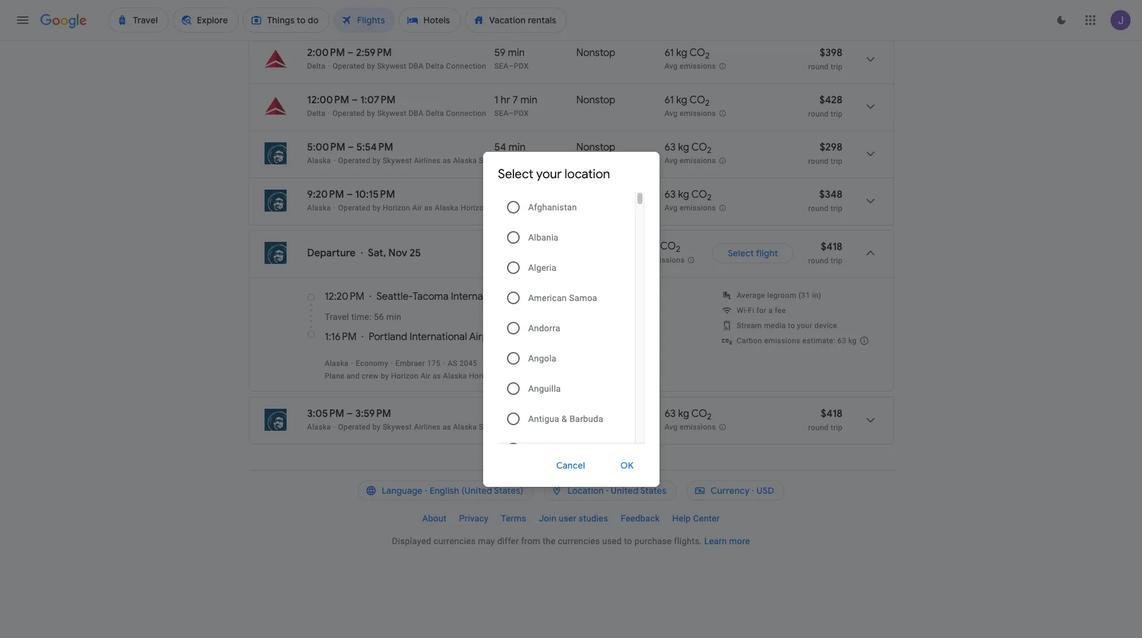 Task type: locate. For each thing, give the bounding box(es) containing it.
$398 round trip
[[809, 47, 843, 71]]

trip
[[831, 62, 843, 71], [831, 110, 843, 118], [831, 157, 843, 166], [831, 204, 843, 213], [831, 257, 843, 265], [831, 424, 843, 432]]

0 vertical spatial dba
[[409, 14, 424, 23]]

horizon down 2045
[[469, 372, 497, 381]]

round inside $398 round trip
[[809, 62, 829, 71]]

1 vertical spatial 61
[[665, 94, 674, 107]]

Departure time: 3:05 PM. text field
[[307, 408, 344, 420]]

min
[[508, 47, 525, 59], [521, 94, 538, 107], [509, 141, 526, 154], [509, 188, 525, 201], [386, 312, 402, 322], [509, 408, 526, 420]]

flight
[[756, 248, 778, 259]]

nonstop flight. element
[[577, 47, 616, 61], [577, 94, 616, 108], [577, 141, 616, 156], [577, 408, 616, 422]]

pdx up argentina
[[514, 423, 529, 432]]

select left flight
[[728, 248, 754, 259]]

air down embraer 175
[[421, 372, 431, 381]]

airlines
[[414, 156, 441, 165], [414, 423, 441, 432]]

– inside 54 min sea – pdx
[[509, 423, 514, 432]]

operated by skywest airlines as alaska skywest down "3:59 pm"
[[338, 423, 509, 432]]

0 vertical spatial $418 round trip
[[809, 241, 843, 265]]

avg for $428
[[665, 109, 678, 118]]

pdx down total duration 1 hr 4 min. 'element'
[[514, 14, 529, 23]]

join user studies
[[539, 514, 608, 524]]

leaves seattle-tacoma international airport at 7:55 pm on saturday, november 25 and arrives at portland international airport at 8:59 pm on saturday, november 25. element
[[307, 0, 391, 12]]

1 vertical spatial skywest
[[479, 423, 509, 432]]

avg for $418
[[665, 423, 678, 432]]

9:20 pm – 10:15 pm
[[307, 188, 395, 201]]

3 dba from the top
[[409, 109, 424, 118]]

1 nonstop flight. element from the top
[[577, 47, 616, 61]]

1 horizontal spatial airport
[[511, 291, 543, 303]]

2 nonstop from the top
[[577, 94, 616, 107]]

Departure time: 7:55 PM. text field
[[307, 0, 343, 12]]

language
[[382, 485, 423, 497]]

( left andorra
[[505, 331, 508, 343]]

1 54 from the top
[[495, 141, 506, 154]]

1 $418 round trip from the top
[[809, 241, 843, 265]]

3 operated by skywest dba delta connection from the top
[[333, 109, 487, 118]]

2 dba from the top
[[409, 62, 424, 71]]

airport up 2045
[[469, 331, 502, 343]]

1 round from the top
[[809, 62, 829, 71]]

0 vertical spatial select
[[498, 166, 534, 182]]

skywest for the leaves seattle-tacoma international airport at 2:00 pm on saturday, november 25 and arrives at portland international airport at 2:59 pm on saturday, november 25. element at the left of page
[[377, 62, 407, 71]]

 image
[[328, 14, 330, 23], [328, 62, 330, 71], [361, 247, 363, 260]]

pdx left andorra
[[508, 331, 527, 343]]

Arrival time: 10:15 PM. text field
[[355, 188, 395, 201]]

sea down hr
[[495, 109, 509, 118]]

connection for 1
[[446, 109, 487, 118]]

operated by skywest airlines as alaska skywest
[[338, 156, 509, 165], [338, 423, 509, 432]]

flight details. leaves seattle-tacoma international airport at 12:20 pm on saturday, november 25 and arrives at portland international airport at 1:16 pm on saturday, november 25. image
[[863, 246, 878, 261]]

center
[[693, 514, 720, 524]]

 image for departure time: 2:00 pm. text box
[[328, 62, 330, 71]]

63 kg co 2 for $418
[[665, 408, 712, 422]]

sea up 59
[[495, 14, 509, 23]]

sea left "antigua" in the bottom left of the page
[[495, 423, 509, 432]]

round for 2:59 pm
[[809, 62, 829, 71]]

2 54 from the top
[[495, 408, 506, 420]]

min right 56
[[386, 312, 402, 322]]

63 kg co 2 for $348
[[665, 188, 712, 203]]

– left "antigua" in the bottom left of the page
[[509, 423, 514, 432]]

1 vertical spatial to
[[624, 536, 632, 546]]

kg for $428
[[677, 94, 688, 107]]

trip inside $398 round trip
[[831, 62, 843, 71]]

privacy link
[[453, 509, 495, 529]]

1 connection from the top
[[446, 14, 487, 23]]

avg
[[665, 62, 678, 71], [665, 109, 678, 118], [665, 156, 678, 165], [665, 204, 678, 213], [634, 256, 647, 264], [665, 423, 678, 432]]

stream media to your device
[[737, 321, 838, 330]]

min inside 1 hr 7 min sea – pdx
[[521, 94, 538, 107]]

total duration 1 hr 7 min. element
[[495, 94, 577, 108]]

1 vertical spatial 54
[[495, 408, 506, 420]]

as for 10:15 pm
[[424, 204, 433, 212]]

63 for $348
[[665, 188, 676, 201]]

 image for departure time: 7:55 pm. text box
[[328, 14, 330, 23]]

round down 418 us dollars text box
[[809, 257, 829, 265]]

alaska
[[307, 156, 331, 165], [453, 156, 477, 165], [307, 204, 331, 212], [435, 204, 459, 212], [325, 359, 349, 368], [443, 372, 467, 381], [307, 423, 331, 432], [453, 423, 477, 432]]

1 horizontal spatial select
[[728, 248, 754, 259]]

1
[[495, 94, 499, 107]]

2:00 pm – 2:59 pm
[[307, 47, 392, 59]]

select for select flight
[[728, 248, 754, 259]]

horizon down embraer at the left bottom
[[391, 372, 419, 381]]

air up 25
[[412, 204, 422, 212]]

co
[[690, 47, 706, 59], [690, 94, 706, 107], [692, 141, 707, 154], [692, 188, 707, 201], [661, 240, 676, 253], [692, 408, 707, 420]]

fee
[[775, 306, 786, 315]]

operated by skywest airlines as alaska skywest up operated by horizon air as alaska horizon
[[338, 156, 509, 165]]

select down "54 min sea"
[[498, 166, 534, 182]]

delta
[[307, 14, 326, 23], [426, 14, 444, 23], [307, 62, 326, 71], [426, 62, 444, 71], [307, 109, 326, 118], [426, 109, 444, 118]]

3 nonstop flight. element from the top
[[577, 141, 616, 156]]

learn
[[705, 536, 727, 546]]

1 airlines from the top
[[414, 156, 441, 165]]

round down 428 us dollars text box
[[809, 110, 829, 118]]

1 skywest from the top
[[479, 156, 509, 165]]

2 vertical spatial operated by skywest dba delta connection
[[333, 109, 487, 118]]

operated down 5:00 pm – 5:54 pm
[[338, 156, 371, 165]]

kg for $348
[[678, 188, 690, 201]]

to up carbon emissions estimate: 63 kilograms 'element' at the right of page
[[788, 321, 795, 330]]

1 vertical spatial )
[[527, 331, 530, 343]]

Arrival time: 8:59 PM. text field
[[355, 0, 391, 12]]

1 vertical spatial operated by skywest airlines as alaska skywest
[[338, 423, 509, 432]]

kg
[[677, 47, 688, 59], [677, 94, 688, 107], [678, 141, 690, 154], [678, 188, 690, 201], [647, 240, 658, 253], [849, 337, 857, 345], [678, 408, 690, 420]]

avg for $348
[[665, 204, 678, 213]]

pdx inside 59 min sea – pdx
[[514, 62, 529, 71]]

skywest down "3:59 pm"
[[383, 423, 412, 432]]

feedback link
[[615, 509, 666, 529]]

nonstop flight. element for 3:59 pm
[[577, 408, 616, 422]]

pdx down total duration 55 min. element
[[514, 204, 529, 212]]

2 skywest from the top
[[479, 423, 509, 432]]

sea down 59
[[495, 62, 509, 71]]

– down the 7
[[509, 109, 514, 118]]

total duration 54 min. element up select your location
[[495, 141, 577, 156]]

connection left 59 min sea – pdx
[[446, 62, 487, 71]]

3:59 pm
[[355, 408, 391, 420]]

trip down 428 us dollars text box
[[831, 110, 843, 118]]

54 for 5:54 pm
[[495, 141, 506, 154]]

learn more link
[[705, 536, 750, 546]]

1 horizontal spatial (
[[546, 291, 549, 303]]

co for $348
[[692, 188, 707, 201]]

) up angola on the bottom of the page
[[527, 331, 530, 343]]

skywest for leaves seattle-tacoma international airport at 7:55 pm on saturday, november 25 and arrives at portland international airport at 8:59 pm on saturday, november 25. element
[[377, 14, 407, 23]]

Departure time: 12:00 PM. text field
[[307, 94, 349, 107]]

1 horizontal spatial to
[[788, 321, 795, 330]]

legroom
[[768, 291, 797, 300]]

carbon
[[737, 337, 763, 345]]

airlines up operated by horizon air as alaska horizon
[[414, 156, 441, 165]]

currencies down privacy
[[434, 536, 476, 546]]

airlines for 3:59 pm
[[414, 423, 441, 432]]

operated down 3:05 pm – 3:59 pm
[[338, 423, 371, 432]]

join
[[539, 514, 557, 524]]

3:05 pm – 3:59 pm
[[307, 408, 391, 420]]

0 vertical spatial operated by skywest dba delta connection
[[333, 14, 487, 23]]

1 vertical spatial select
[[728, 248, 754, 259]]

0 vertical spatial air
[[412, 204, 422, 212]]

skywest up the 55 at top
[[479, 156, 509, 165]]

trip down 418 us dollars text box
[[831, 257, 843, 265]]

min inside 55 min sea – pdx
[[509, 188, 525, 201]]

nonstop for 5:54 pm
[[577, 141, 616, 154]]

– down total duration 59 min. element
[[509, 62, 514, 71]]

1 operated by skywest airlines as alaska skywest from the top
[[338, 156, 509, 165]]

about link
[[416, 509, 453, 529]]

0 vertical spatial )
[[567, 291, 571, 303]]

min right the 7
[[521, 94, 538, 107]]

0 vertical spatial connection
[[446, 14, 487, 23]]

skywest down 2:59 pm
[[377, 62, 407, 71]]

round for 5:54 pm
[[809, 157, 829, 166]]

to right used
[[624, 536, 632, 546]]

1 $418 from the top
[[821, 241, 843, 253]]

trip inside $428 round trip
[[831, 110, 843, 118]]

min inside 54 min sea – pdx
[[509, 408, 526, 420]]

pdx inside 55 min sea – pdx
[[514, 204, 529, 212]]

1 nonstop from the top
[[577, 47, 616, 59]]

63 kg co 2
[[665, 141, 712, 156], [665, 188, 712, 203], [634, 240, 681, 255], [665, 408, 712, 422]]

0 vertical spatial  image
[[328, 14, 330, 23]]

your up carbon emissions estimate: 63 kilograms 'element' at the right of page
[[797, 321, 813, 330]]

united
[[611, 485, 639, 497]]

–
[[509, 14, 514, 23], [348, 47, 354, 59], [509, 62, 514, 71], [352, 94, 358, 107], [509, 109, 514, 118], [348, 141, 354, 154], [347, 188, 353, 201], [509, 204, 514, 212], [347, 408, 353, 420], [509, 423, 514, 432]]

tacoma
[[413, 291, 449, 303]]

54 min sea
[[495, 141, 526, 165]]

54 left "antigua" in the bottom left of the page
[[495, 408, 506, 420]]

round down "$348" text field
[[809, 204, 829, 213]]

61 kg co 2 for $398
[[665, 47, 710, 61]]

select inside button
[[728, 248, 754, 259]]

54 down 1 hr 7 min sea – pdx
[[495, 141, 506, 154]]

0 horizontal spatial airport
[[469, 331, 502, 343]]

currencies down join user studies at bottom
[[558, 536, 600, 546]]

2 operated by skywest dba delta connection from the top
[[333, 62, 487, 71]]

1 vertical spatial airlines
[[414, 423, 441, 432]]

skywest left "antigua" in the bottom left of the page
[[479, 423, 509, 432]]

2 airlines from the top
[[414, 423, 441, 432]]

– inside 59 min sea – pdx
[[509, 62, 514, 71]]

2 round from the top
[[809, 110, 829, 118]]

min right the 55 at top
[[509, 188, 525, 201]]

round for 3:59 pm
[[809, 424, 829, 432]]

sea inside 59 min sea – pdx
[[495, 62, 509, 71]]

trip inside $348 round trip
[[831, 204, 843, 213]]

pdx for 59 min sea – pdx
[[514, 62, 529, 71]]

54 inside "54 min sea"
[[495, 141, 506, 154]]

airlines down plane and crew by horizon air as alaska horizon
[[414, 423, 441, 432]]

6 trip from the top
[[831, 424, 843, 432]]

leaves seattle-tacoma international airport at 2:00 pm on saturday, november 25 and arrives at portland international airport at 2:59 pm on saturday, november 25. element
[[307, 47, 392, 59]]

– right "9:20 pm"
[[347, 188, 353, 201]]

1 horizontal spatial )
[[567, 291, 571, 303]]

round down $398
[[809, 62, 829, 71]]

cancel button
[[542, 450, 601, 481]]

2 for $428
[[706, 98, 710, 109]]

studies
[[579, 514, 608, 524]]

1 61 kg co 2 from the top
[[665, 47, 710, 61]]

round down the $298
[[809, 157, 829, 166]]

pdx for 55 min sea – pdx
[[514, 204, 529, 212]]

airport down algeria
[[511, 291, 543, 303]]

0 vertical spatial skywest
[[479, 156, 509, 165]]

trip for 2:59 pm
[[831, 62, 843, 71]]

min down 1 hr 7 min sea – pdx
[[509, 141, 526, 154]]

pdx for portland international airport ( pdx )
[[508, 331, 527, 343]]

2 $418 from the top
[[821, 408, 843, 420]]

2 connection from the top
[[446, 62, 487, 71]]

418 US dollars text field
[[821, 241, 843, 253]]

59
[[495, 47, 506, 59]]

avg emissions
[[665, 62, 716, 71], [665, 109, 716, 118], [665, 156, 716, 165], [665, 204, 716, 213], [634, 256, 685, 264], [665, 423, 716, 432]]

min right 59
[[508, 47, 525, 59]]

2 61 kg co 2 from the top
[[665, 94, 710, 109]]

– down total duration 55 min. element
[[509, 204, 514, 212]]

1 vertical spatial operated by skywest dba delta connection
[[333, 62, 487, 71]]

user
[[559, 514, 577, 524]]

total duration 55 min. element
[[495, 188, 577, 203]]

2 vertical spatial dba
[[409, 109, 424, 118]]

2 currencies from the left
[[558, 536, 600, 546]]

skywest for 3:59 pm
[[479, 423, 509, 432]]

round inside $348 round trip
[[809, 204, 829, 213]]

54 inside 54 min sea – pdx
[[495, 408, 506, 420]]

trip down 418 us dollars text field
[[831, 424, 843, 432]]

trip for 1:07 pm
[[831, 110, 843, 118]]

connection left sea – pdx
[[446, 14, 487, 23]]

angola
[[528, 353, 557, 363]]

1 vertical spatial connection
[[446, 62, 487, 71]]

1 horizontal spatial your
[[797, 321, 813, 330]]

co for $298
[[692, 141, 707, 154]]

carbon emissions estimate: 63 kg
[[737, 337, 857, 345]]

international right tacoma
[[451, 291, 509, 303]]

0 vertical spatial (
[[546, 291, 549, 303]]

0 vertical spatial 61
[[665, 47, 674, 59]]

operated down 9:20 pm – 10:15 pm
[[338, 204, 371, 212]]

english (united states)
[[430, 485, 524, 497]]

1 61 from the top
[[665, 47, 674, 59]]

nonstop for 3:59 pm
[[577, 408, 616, 420]]

4 nonstop from the top
[[577, 408, 616, 420]]

sea up the 55 at top
[[495, 156, 509, 165]]

 image down departure time: 7:55 pm. text box
[[328, 14, 330, 23]]

skywest down the arrival time: 8:59 pm. text box
[[377, 14, 407, 23]]

2 61 from the top
[[665, 94, 674, 107]]

2 operated by skywest airlines as alaska skywest from the top
[[338, 423, 509, 432]]

pdx inside 1 hr 7 min sea – pdx
[[514, 109, 529, 118]]

4 nonstop flight. element from the top
[[577, 408, 616, 422]]

1 vertical spatial  image
[[328, 62, 330, 71]]

skywest down 1:07 pm
[[377, 109, 407, 118]]

horizon
[[383, 204, 410, 212], [461, 204, 488, 212], [391, 372, 419, 381], [469, 372, 497, 381]]

(
[[546, 291, 549, 303], [505, 331, 508, 343]]

by down 2:59 pm
[[367, 62, 375, 71]]

pdx down total duration 59 min. element
[[514, 62, 529, 71]]

seattle-tacoma international airport ( sea )
[[377, 291, 571, 303]]

 image
[[328, 109, 330, 118]]

2 vertical spatial  image
[[361, 247, 363, 260]]

2 for $348
[[707, 192, 712, 203]]

to
[[788, 321, 795, 330], [624, 536, 632, 546]]

avg emissions for $298
[[665, 156, 716, 165]]

( down algeria
[[546, 291, 549, 303]]

your up total duration 55 min. element
[[537, 166, 562, 182]]

kg for $418
[[678, 408, 690, 420]]

2 trip from the top
[[831, 110, 843, 118]]

pdx inside 54 min sea – pdx
[[514, 423, 529, 432]]

0 vertical spatial $418
[[821, 241, 843, 253]]

trip down $398
[[831, 62, 843, 71]]

1 vertical spatial (
[[505, 331, 508, 343]]

25
[[410, 247, 421, 260]]

Arrival time: 1:07 PM. text field
[[360, 94, 396, 107]]

6 round from the top
[[809, 424, 829, 432]]

2 $418 round trip from the top
[[809, 408, 843, 432]]

trip inside $298 round trip
[[831, 157, 843, 166]]

1 vertical spatial $418 round trip
[[809, 408, 843, 432]]

operated by skywest dba delta connection down 2:59 pm
[[333, 62, 487, 71]]

min left "antigua" in the bottom left of the page
[[509, 408, 526, 420]]

0 horizontal spatial (
[[505, 331, 508, 343]]

2045
[[460, 359, 478, 368]]

3 connection from the top
[[446, 109, 487, 118]]

 image down "2:00 pm"
[[328, 62, 330, 71]]

0 horizontal spatial currencies
[[434, 536, 476, 546]]

0 horizontal spatial )
[[527, 331, 530, 343]]

min inside "54 min sea"
[[509, 141, 526, 154]]

ok
[[621, 460, 634, 471]]

feedback
[[621, 514, 660, 524]]

0 vertical spatial operated by skywest airlines as alaska skywest
[[338, 156, 509, 165]]

– left the 5:54 pm
[[348, 141, 354, 154]]

your
[[537, 166, 562, 182], [797, 321, 813, 330]]

3 round from the top
[[809, 157, 829, 166]]

0 horizontal spatial select
[[498, 166, 534, 182]]

sea – pdx
[[495, 14, 529, 23]]

sea left samoa
[[549, 291, 567, 303]]

operated by skywest dba delta connection
[[333, 14, 487, 23], [333, 62, 487, 71], [333, 109, 487, 118]]

398 US dollars text field
[[820, 47, 843, 59]]

1 vertical spatial total duration 54 min. element
[[495, 408, 577, 422]]

select
[[498, 166, 534, 182], [728, 248, 754, 259]]

61 kg co 2 for $428
[[665, 94, 710, 109]]

1 vertical spatial dba
[[409, 62, 424, 71]]

operated by skywest dba delta connection down the arrival time: 8:59 pm. text box
[[333, 14, 487, 23]]

sea down the 55 at top
[[495, 204, 509, 212]]

round inside $298 round trip
[[809, 157, 829, 166]]

54
[[495, 141, 506, 154], [495, 408, 506, 420]]

avg for $298
[[665, 156, 678, 165]]

2 vertical spatial connection
[[446, 109, 487, 118]]

5 trip from the top
[[831, 257, 843, 265]]

min inside 59 min sea – pdx
[[508, 47, 525, 59]]

1 total duration 54 min. element from the top
[[495, 141, 577, 156]]

418 US dollars text field
[[821, 408, 843, 420]]

leaves seattle-tacoma international airport at 3:05 pm on saturday, november 25 and arrives at portland international airport at 3:59 pm on saturday, november 25. element
[[307, 408, 391, 420]]

total duration 54 min. element
[[495, 141, 577, 156], [495, 408, 577, 422]]

round down 418 us dollars text field
[[809, 424, 829, 432]]

175
[[427, 359, 441, 368]]

emissions for $348
[[680, 204, 716, 213]]

0 vertical spatial 61 kg co 2
[[665, 47, 710, 61]]

media
[[764, 321, 786, 330]]

help center
[[673, 514, 720, 524]]

anguilla
[[528, 384, 561, 394]]

total duration 54 min. element down anguilla
[[495, 408, 577, 422]]

 image left 'sat,'
[[361, 247, 363, 260]]

dba for 2:59 pm
[[409, 62, 424, 71]]

3 nonstop from the top
[[577, 141, 616, 154]]

average
[[737, 291, 766, 300]]

trip down the $298
[[831, 157, 843, 166]]

nonstop flight. element for 5:54 pm
[[577, 141, 616, 156]]

0 vertical spatial total duration 54 min. element
[[495, 141, 577, 156]]

1 horizontal spatial currencies
[[558, 536, 600, 546]]

round
[[809, 62, 829, 71], [809, 110, 829, 118], [809, 157, 829, 166], [809, 204, 829, 213], [809, 257, 829, 265], [809, 424, 829, 432]]

pdx down the 7
[[514, 109, 529, 118]]

55
[[495, 188, 506, 201]]

round inside $428 round trip
[[809, 110, 829, 118]]

4 trip from the top
[[831, 204, 843, 213]]

operated by skywest airlines as alaska skywest for 5:00 pm – 5:54 pm
[[338, 156, 509, 165]]

location
[[568, 485, 604, 497]]

privacy
[[459, 514, 489, 524]]

) right american
[[567, 291, 571, 303]]

0 vertical spatial airlines
[[414, 156, 441, 165]]

3:05 pm
[[307, 408, 344, 420]]

0 horizontal spatial your
[[537, 166, 562, 182]]

1 vertical spatial 61 kg co 2
[[665, 94, 710, 109]]

select your location
[[498, 166, 610, 182]]

61 for 1 hr 7 min
[[665, 94, 674, 107]]

2 total duration 54 min. element from the top
[[495, 408, 577, 422]]

$418 round trip for 418 us dollars text field
[[809, 408, 843, 432]]

63 for $298
[[665, 141, 676, 154]]

international
[[451, 291, 509, 303], [410, 331, 467, 343]]

operated down the leaves seattle-tacoma international airport at 2:00 pm on saturday, november 25 and arrives at portland international airport at 2:59 pm on saturday, november 25. element at the left of page
[[333, 62, 365, 71]]

operated by skywest dba delta connection down 1:07 pm
[[333, 109, 487, 118]]

1 trip from the top
[[831, 62, 843, 71]]

international up 175
[[410, 331, 467, 343]]

2 nonstop flight. element from the top
[[577, 94, 616, 108]]

3 trip from the top
[[831, 157, 843, 166]]

1 vertical spatial your
[[797, 321, 813, 330]]

currency
[[711, 485, 750, 497]]

purchase
[[635, 536, 672, 546]]

1 vertical spatial $418
[[821, 408, 843, 420]]

english
[[430, 485, 460, 497]]

0 vertical spatial 54
[[495, 141, 506, 154]]

connection left 1 hr 7 min sea – pdx
[[446, 109, 487, 118]]

trip down "$348" text field
[[831, 204, 843, 213]]

2 for $298
[[707, 145, 712, 156]]

co for $398
[[690, 47, 706, 59]]

4 round from the top
[[809, 204, 829, 213]]



Task type: vqa. For each thing, say whether or not it's contained in the screenshot.
LAX at the bottom of the page
no



Task type: describe. For each thing, give the bounding box(es) containing it.
the
[[543, 536, 556, 546]]

skywest down arrival time: 5:54 pm. text field
[[383, 156, 412, 165]]

algeria
[[528, 263, 557, 273]]

nonstop for 2:59 pm
[[577, 47, 616, 59]]

departure
[[307, 247, 356, 260]]

plane
[[325, 372, 345, 381]]

0 vertical spatial to
[[788, 321, 795, 330]]

help
[[673, 514, 691, 524]]

total duration 1 hr 4 min. element
[[495, 0, 577, 14]]

dba for 1:07 pm
[[409, 109, 424, 118]]

operated by skywest dba delta connection for 2:59 pm
[[333, 62, 487, 71]]

operated by skywest airlines as alaska skywest for 3:05 pm – 3:59 pm
[[338, 423, 509, 432]]

by down arrival time: 3:59 pm. text field
[[373, 423, 381, 432]]

samoa
[[569, 293, 598, 303]]

pdx for 54 min sea – pdx
[[514, 423, 529, 432]]

– inside 55 min sea – pdx
[[509, 204, 514, 212]]

Departure time: 5:00 PM. text field
[[307, 141, 346, 154]]

54 for 3:59 pm
[[495, 408, 506, 420]]

select for select your location
[[498, 166, 534, 182]]

59 min sea – pdx
[[495, 47, 529, 71]]

terms
[[501, 514, 527, 524]]

travel time: 56 min
[[325, 312, 402, 322]]

displayed currencies may differ from the currencies used to purchase flights. learn more
[[392, 536, 750, 546]]

63 for $418
[[665, 408, 676, 420]]

min for 3:05 pm – 3:59 pm
[[509, 408, 526, 420]]

operated down 12:00 pm – 1:07 pm
[[333, 109, 365, 118]]

$418 for 418 us dollars text box
[[821, 241, 843, 253]]

emissions for $418
[[680, 423, 716, 432]]

american
[[528, 293, 567, 303]]

device
[[815, 321, 838, 330]]

sea inside 54 min sea – pdx
[[495, 423, 509, 432]]

a
[[769, 306, 773, 315]]

time:
[[351, 312, 372, 322]]

12:00 pm – 1:07 pm
[[307, 94, 396, 107]]

12:00 pm
[[307, 94, 349, 107]]

5:54 pm
[[357, 141, 393, 154]]

trip for 5:54 pm
[[831, 157, 843, 166]]

as for 5:54 pm
[[443, 156, 451, 165]]

operated by skywest dba delta connection for 1:07 pm
[[333, 109, 487, 118]]

min for 2:00 pm – 2:59 pm
[[508, 47, 525, 59]]

– left arrival time: 1:07 pm. text field
[[352, 94, 358, 107]]

1 vertical spatial air
[[421, 372, 431, 381]]

kg for $398
[[677, 47, 688, 59]]

for
[[757, 306, 767, 315]]

from
[[521, 536, 541, 546]]

$298 round trip
[[809, 141, 843, 166]]

– down total duration 1 hr 4 min. 'element'
[[509, 14, 514, 23]]

Arrival time: 2:59 PM. text field
[[356, 47, 392, 59]]

economy
[[356, 359, 389, 368]]

travel
[[325, 312, 349, 322]]

flights.
[[674, 536, 702, 546]]

american samoa
[[528, 293, 598, 303]]

displayed
[[392, 536, 431, 546]]

cancel
[[557, 460, 586, 471]]

nonstop flight. element for 2:59 pm
[[577, 47, 616, 61]]

round for 1:07 pm
[[809, 110, 829, 118]]

airlines for 5:54 pm
[[414, 156, 441, 165]]

sat,
[[368, 247, 386, 260]]

join user studies link
[[533, 509, 615, 529]]

5:00 pm
[[307, 141, 346, 154]]

by down 1:07 pm
[[367, 109, 375, 118]]

63 kg co 2 for $298
[[665, 141, 712, 156]]

avg emissions for $418
[[665, 423, 716, 432]]

0 vertical spatial international
[[451, 291, 509, 303]]

differ
[[498, 536, 519, 546]]

sat, nov 25
[[368, 247, 421, 260]]

co for $418
[[692, 408, 707, 420]]

5:00 pm – 5:54 pm
[[307, 141, 393, 154]]

$418 for 418 us dollars text field
[[821, 408, 843, 420]]

ok button
[[606, 450, 649, 481]]

trip for 3:59 pm
[[831, 424, 843, 432]]

may
[[478, 536, 495, 546]]

plane and crew by horizon air as alaska horizon
[[325, 372, 497, 381]]

7
[[513, 94, 518, 107]]

barbuda
[[570, 414, 604, 424]]

in)
[[813, 291, 822, 300]]

operated by horizon air as alaska horizon
[[338, 204, 488, 212]]

trip for 10:15 pm
[[831, 204, 843, 213]]

operated down leaves seattle-tacoma international airport at 7:55 pm on saturday, november 25 and arrives at portland international airport at 8:59 pm on saturday, november 25. element
[[333, 14, 365, 23]]

by down the arrival time: 8:59 pm. text box
[[367, 14, 375, 23]]

1 vertical spatial airport
[[469, 331, 502, 343]]

$398
[[820, 47, 843, 59]]

round for 10:15 pm
[[809, 204, 829, 213]]

embraer
[[396, 359, 425, 368]]

1 operated by skywest dba delta connection from the top
[[333, 14, 487, 23]]

0 horizontal spatial to
[[624, 536, 632, 546]]

– left "3:59 pm"
[[347, 408, 353, 420]]

1 vertical spatial international
[[410, 331, 467, 343]]

by down 10:15 pm
[[373, 204, 381, 212]]

nonstop flight. element for 1:07 pm
[[577, 94, 616, 108]]

skywest for leaves seattle-tacoma international airport at 12:00 pm on saturday, november 25 and arrives at portland international airport at 1:07 pm on saturday, november 25. element
[[377, 109, 407, 118]]

horizon down arrival time: 10:15 pm. text box at the top left
[[383, 204, 410, 212]]

2 for $418
[[707, 412, 712, 422]]

9:20 pm
[[307, 188, 344, 201]]

min for 9:20 pm – 10:15 pm
[[509, 188, 525, 201]]

leaves seattle-tacoma international airport at 12:00 pm on saturday, november 25 and arrives at portland international airport at 1:07 pm on saturday, november 25. element
[[307, 94, 396, 107]]

total duration 54 min. element for 3:59 pm
[[495, 408, 577, 422]]

connection for 59
[[446, 62, 487, 71]]

by right crew
[[381, 372, 389, 381]]

as 2045
[[448, 359, 478, 368]]

10:15 pm
[[355, 188, 395, 201]]

1:07 pm
[[360, 94, 396, 107]]

1 currencies from the left
[[434, 536, 476, 546]]

antigua & barbuda
[[528, 414, 604, 424]]

$418 round trip for 418 us dollars text box
[[809, 241, 843, 265]]

portland international airport ( pdx )
[[369, 331, 530, 343]]

min for 5:00 pm – 5:54 pm
[[509, 141, 526, 154]]

used
[[603, 536, 622, 546]]

fi
[[748, 306, 755, 315]]

stream
[[737, 321, 762, 330]]

sea inside "54 min sea"
[[495, 156, 509, 165]]

wi-fi for a fee
[[737, 306, 786, 315]]

average legroom (31 in)
[[737, 291, 822, 300]]

total duration 54 min. element for 5:54 pm
[[495, 141, 577, 156]]

select flight button
[[713, 243, 794, 263]]

select flight
[[728, 248, 778, 259]]

Arrival time: 1:16 PM. text field
[[325, 331, 357, 343]]

5 round from the top
[[809, 257, 829, 265]]

avg for $398
[[665, 62, 678, 71]]

0 vertical spatial airport
[[511, 291, 543, 303]]

avg emissions for $398
[[665, 62, 716, 71]]

and
[[347, 372, 360, 381]]

united states
[[611, 485, 667, 497]]

61 for 59 min
[[665, 47, 674, 59]]

2 for $398
[[706, 51, 710, 61]]

horizon left 55 min sea – pdx
[[461, 204, 488, 212]]

co for $428
[[690, 94, 706, 107]]

leaves seattle-tacoma international airport at 5:00 pm on saturday, november 25 and arrives at portland international airport at 5:54 pm on saturday, november 25. element
[[307, 141, 393, 154]]

$348
[[820, 188, 843, 201]]

Arrival time: 5:54 PM. text field
[[357, 141, 393, 154]]

avg emissions for $428
[[665, 109, 716, 118]]

– inside 1 hr 7 min sea – pdx
[[509, 109, 514, 118]]

(31
[[799, 291, 810, 300]]

hr
[[501, 94, 511, 107]]

andorra
[[528, 323, 561, 333]]

as
[[448, 359, 458, 368]]

crew
[[362, 372, 379, 381]]

Arrival time: 3:59 PM. text field
[[355, 408, 391, 420]]

1 dba from the top
[[409, 14, 424, 23]]

emissions for $398
[[680, 62, 716, 71]]

usd
[[757, 485, 775, 497]]

2:00 pm
[[307, 47, 345, 59]]

skywest for 5:54 pm
[[479, 156, 509, 165]]

embraer 175
[[396, 359, 441, 368]]

afghanistan
[[528, 202, 577, 212]]

sea inside 1 hr 7 min sea – pdx
[[495, 109, 509, 118]]

nonstop for 1:07 pm
[[577, 94, 616, 107]]

Departure time: 2:00 PM. text field
[[307, 47, 345, 59]]

298 US dollars text field
[[820, 141, 843, 154]]

348 US dollars text field
[[820, 188, 843, 201]]

0 vertical spatial your
[[537, 166, 562, 182]]

1 hr 7 min sea – pdx
[[495, 94, 538, 118]]

emissions for $428
[[680, 109, 716, 118]]

leaves seattle-tacoma international airport at 9:20 pm on saturday, november 25 and arrives at portland international airport at 10:15 pm on saturday, november 25. element
[[307, 188, 395, 201]]

Departure time: 9:20 PM. text field
[[307, 188, 344, 201]]

nov
[[389, 247, 407, 260]]

emissions for $298
[[680, 156, 716, 165]]

kg for $298
[[678, 141, 690, 154]]

– left arrival time: 2:59 pm. text field
[[348, 47, 354, 59]]

by down the 5:54 pm
[[373, 156, 381, 165]]

2:59 pm
[[356, 47, 392, 59]]

as for 3:59 pm
[[443, 423, 451, 432]]

argentina
[[528, 444, 567, 454]]

Departure time: 12:20 PM. text field
[[325, 291, 365, 303]]

avg emissions for $348
[[665, 204, 716, 213]]

sea inside 55 min sea – pdx
[[495, 204, 509, 212]]

terms link
[[495, 509, 533, 529]]

carbon emissions estimate: 63 kilograms element
[[737, 337, 857, 345]]

states
[[641, 485, 667, 497]]

total duration 59 min. element
[[495, 47, 577, 61]]

428 US dollars text field
[[820, 94, 843, 107]]

states)
[[494, 485, 524, 497]]



